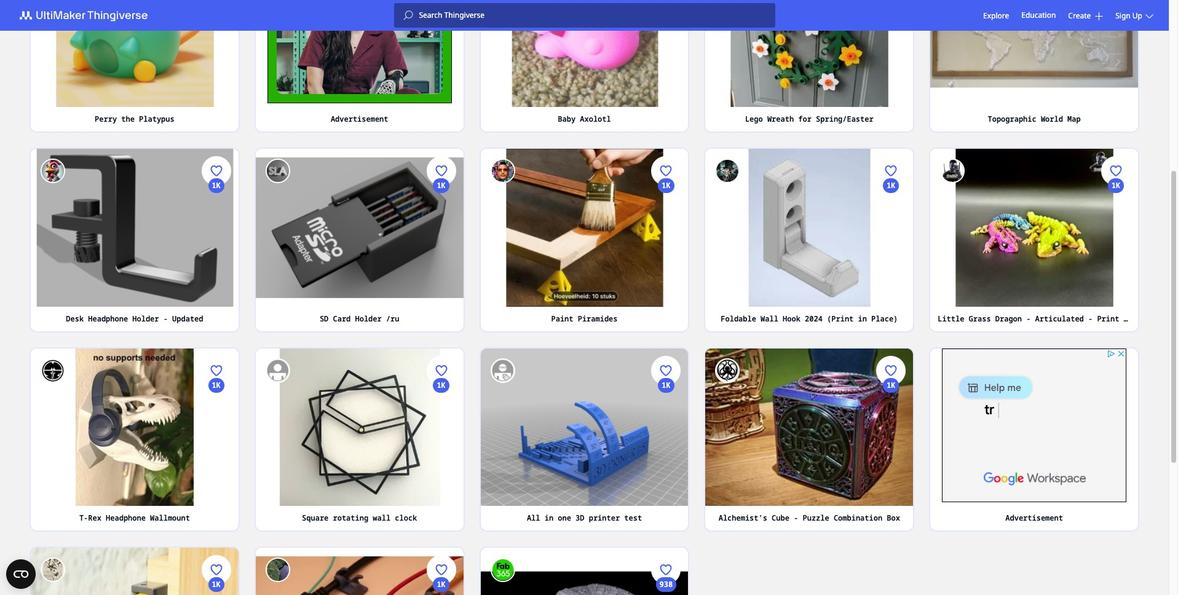 Task type: vqa. For each thing, say whether or not it's contained in the screenshot.
Puzzle
yes



Task type: describe. For each thing, give the bounding box(es) containing it.
2 horizontal spatial in
[[1124, 313, 1133, 324]]

piramides
[[578, 313, 618, 324]]

perry
[[95, 114, 117, 124]]

topographic
[[988, 114, 1037, 124]]

for
[[799, 114, 812, 124]]

avatar image for desk
[[41, 159, 65, 183]]

create button
[[1069, 10, 1104, 21]]

(print
[[828, 313, 854, 324]]

4
[[664, 486, 669, 497]]

square
[[302, 513, 329, 524]]

t-
[[79, 513, 88, 524]]

thumbnail representing  square rotating wall clock image
[[256, 349, 464, 506]]

sign up button
[[1116, 10, 1157, 21]]

explore button
[[984, 10, 1010, 21]]

922
[[885, 34, 898, 44]]

0 horizontal spatial advertisement element
[[267, 0, 452, 103]]

sd card holder /ru
[[320, 313, 400, 324]]

sign up
[[1116, 10, 1143, 21]]

printer
[[589, 513, 620, 524]]

little grass dragon - articulated - print in place - fl link
[[931, 307, 1179, 331]]

thumbnail representing topographic world map image
[[931, 0, 1139, 107]]

1
[[664, 286, 669, 297]]

baby
[[558, 114, 576, 124]]

clock
[[395, 513, 417, 524]]

thumbnail representing alchemist's cube - puzzle combination box image
[[706, 349, 914, 506]]

35
[[1112, 87, 1121, 97]]

print
[[1098, 313, 1120, 324]]

paint piramides
[[552, 313, 618, 324]]

1 horizontal spatial in
[[859, 313, 867, 324]]

thumbnail representing paint piramides image
[[481, 149, 689, 307]]

rotating
[[333, 513, 369, 524]]

thumbnail representing lego wreath for spring/easter image
[[706, 0, 914, 107]]

puzzle
[[803, 513, 830, 524]]

rex
[[88, 513, 101, 524]]

place
[[1138, 313, 1160, 324]]

thumbnail representing parametric cable holder image
[[256, 548, 464, 596]]

holder for -
[[132, 313, 159, 324]]

1 vertical spatial headphone
[[106, 513, 146, 524]]

0 vertical spatial headphone
[[88, 313, 128, 324]]

851
[[660, 34, 673, 44]]

sd
[[320, 313, 329, 324]]

box
[[887, 513, 901, 524]]

wall
[[373, 513, 391, 524]]

card
[[333, 313, 351, 324]]

open widget image
[[6, 560, 36, 589]]

671
[[1110, 233, 1123, 244]]

627
[[435, 433, 448, 443]]

avatar image for sd
[[266, 159, 290, 183]]

avatar image for t-
[[41, 358, 65, 383]]

lego wreath for spring/easter link
[[706, 107, 914, 132]]

- left print
[[1089, 313, 1093, 324]]

1k for desk headphone holder - updated
[[212, 180, 221, 191]]

8
[[439, 286, 444, 297]]

6
[[439, 486, 444, 497]]

topographic world map
[[988, 114, 1081, 124]]

thumbnail representing millennium falcon star wars image
[[481, 548, 689, 596]]

avatar image for square
[[266, 358, 290, 383]]

t-rex headphone wallmount
[[79, 513, 190, 524]]

explore
[[984, 10, 1010, 21]]

paint piramides link
[[481, 307, 689, 331]]

foldable wall hook 2024 (print in place)
[[721, 313, 898, 324]]

thumbnail representing t-rex headphone wallmount image
[[31, 349, 239, 506]]

perry the platypus
[[95, 114, 175, 124]]

900
[[660, 233, 673, 244]]

1k for paint piramides
[[662, 180, 671, 191]]

/ru
[[386, 313, 400, 324]]

wreath
[[768, 114, 794, 124]]

axolotl
[[580, 114, 611, 124]]

1 vertical spatial advertisement element
[[943, 349, 1127, 502]]

topographic world map link
[[931, 107, 1139, 132]]

sign
[[1116, 10, 1131, 21]]

paint
[[552, 313, 574, 324]]

create
[[1069, 10, 1092, 21]]

avatar image for alchemist's
[[716, 358, 740, 383]]



Task type: locate. For each thing, give the bounding box(es) containing it.
1k for little grass dragon - articulated - print in place - fl
[[1112, 180, 1121, 191]]

little grass dragon - articulated - print in place - fl
[[938, 313, 1179, 324]]

t-rex headphone wallmount link
[[31, 506, 239, 531]]

lego wreath for spring/easter
[[746, 114, 874, 124]]

in
[[859, 313, 867, 324], [1124, 313, 1133, 324], [545, 513, 554, 524]]

desk headphone holder - updated link
[[31, 307, 239, 331]]

up
[[1133, 10, 1143, 21]]

holder left /ru
[[355, 313, 382, 324]]

headphone
[[88, 313, 128, 324], [106, 513, 146, 524]]

avatar image for foldable
[[716, 159, 740, 183]]

0 horizontal spatial 14
[[212, 87, 221, 97]]

makerbot logo image
[[12, 8, 162, 23]]

1k for square rotating wall clock
[[437, 380, 446, 390]]

little
[[938, 313, 965, 324]]

headphone right desk
[[88, 313, 128, 324]]

advertisement for the left advertisement element
[[331, 114, 389, 124]]

14 for lego wreath for spring/easter
[[887, 87, 896, 97]]

Search Thingiverse text field
[[413, 10, 775, 20]]

880
[[1110, 34, 1123, 44]]

thumbnail representing perry the platypus image
[[31, 0, 239, 107]]

thumbnail representing baby axolotl image
[[481, 0, 689, 107]]

14 down 789
[[212, 87, 221, 97]]

1 holder from the left
[[132, 313, 159, 324]]

avatar image for all
[[491, 358, 515, 383]]

baby axolotl link
[[481, 107, 689, 132]]

thumbnail representing all in one 3d printer test image
[[481, 349, 689, 506]]

19
[[887, 486, 896, 497]]

0 horizontal spatial advertisement
[[331, 114, 389, 124]]

14 for perry the platypus
[[212, 87, 221, 97]]

foldable wall hook 2024 (print in place) link
[[706, 307, 914, 331]]

advertisement for advertisement element to the bottom
[[1006, 513, 1064, 524]]

3d
[[576, 513, 585, 524]]

thumbnail representing desk headphone holder - updated image
[[31, 149, 239, 307]]

education link
[[1022, 9, 1057, 22]]

- inside 'link'
[[794, 513, 799, 524]]

desk headphone holder - updated
[[66, 313, 203, 324]]

717
[[435, 233, 448, 244]]

- right cube
[[794, 513, 799, 524]]

alchemist's
[[719, 513, 768, 524]]

grass
[[969, 313, 991, 324]]

- left "fl"
[[1164, 313, 1169, 324]]

perry the platypus link
[[31, 107, 239, 132]]

-
[[163, 313, 168, 324], [1027, 313, 1031, 324], [1089, 313, 1093, 324], [1164, 313, 1169, 324], [794, 513, 799, 524]]

baby axolotl
[[558, 114, 611, 124]]

map
[[1068, 114, 1081, 124]]

1k for foldable wall hook 2024 (print in place)
[[887, 180, 896, 191]]

12
[[1112, 286, 1121, 297]]

- left "updated"
[[163, 313, 168, 324]]

square rotating wall clock link
[[256, 506, 464, 531]]

sd card holder /ru link
[[256, 307, 464, 331]]

0 vertical spatial advertisement
[[331, 114, 389, 124]]

avatar image for little
[[941, 159, 965, 183]]

938
[[660, 580, 673, 590]]

1k
[[212, 180, 221, 191], [437, 180, 446, 191], [662, 180, 671, 191], [887, 180, 896, 191], [1112, 180, 1121, 191], [212, 380, 221, 390], [437, 380, 446, 390], [662, 380, 671, 390], [887, 380, 896, 390], [212, 580, 221, 590], [437, 580, 446, 590]]

combination
[[834, 513, 883, 524]]

1k for all in one 3d printer test
[[662, 380, 671, 390]]

hook
[[783, 313, 801, 324]]

1 horizontal spatial advertisement
[[1006, 513, 1064, 524]]

all
[[527, 513, 540, 524]]

thumbnail representing extra strong wall mounting image
[[31, 548, 239, 596]]

thumbnail representing foldable wall hook 2024 (print in place) image
[[706, 149, 914, 307]]

2 14 from the left
[[887, 87, 896, 97]]

fl
[[1173, 313, 1179, 324]]

articulated
[[1036, 313, 1085, 324]]

0 horizontal spatial holder
[[132, 313, 159, 324]]

advertisement
[[331, 114, 389, 124], [1006, 513, 1064, 524]]

search control image
[[403, 10, 413, 20]]

world
[[1041, 114, 1064, 124]]

1 horizontal spatial advertisement element
[[943, 349, 1127, 502]]

platypus
[[139, 114, 175, 124]]

holder left "updated"
[[132, 313, 159, 324]]

spring/easter
[[816, 114, 874, 124]]

in left one
[[545, 513, 554, 524]]

holder for /ru
[[355, 313, 382, 324]]

lego
[[746, 114, 763, 124]]

dragon
[[996, 313, 1023, 324]]

square rotating wall clock
[[302, 513, 417, 524]]

place)
[[872, 313, 898, 324]]

foldable
[[721, 313, 757, 324]]

cube
[[772, 513, 790, 524]]

528
[[660, 433, 673, 443]]

1 horizontal spatial holder
[[355, 313, 382, 324]]

education
[[1022, 10, 1057, 20]]

1k for t-rex headphone wallmount
[[212, 380, 221, 390]]

the
[[121, 114, 135, 124]]

in right (print
[[859, 313, 867, 324]]

alchemist's cube - puzzle combination box link
[[706, 506, 914, 531]]

0 vertical spatial advertisement element
[[267, 0, 452, 103]]

advertisement element
[[267, 0, 452, 103], [943, 349, 1127, 502]]

9
[[214, 286, 219, 297]]

1 vertical spatial advertisement
[[1006, 513, 1064, 524]]

1 14 from the left
[[212, 87, 221, 97]]

1k for alchemist's cube - puzzle combination box
[[887, 380, 896, 390]]

plusicon image
[[1096, 12, 1104, 20]]

thumbnail representing little grass dragon - articulated - print in place - flexi - no supports - fantasy image
[[931, 149, 1139, 307]]

1 horizontal spatial 14
[[887, 87, 896, 97]]

wall
[[761, 313, 779, 324]]

2024
[[805, 313, 823, 324]]

1k for sd card holder /ru
[[437, 180, 446, 191]]

all in one 3d printer test
[[527, 513, 642, 524]]

avatar image for paint
[[491, 159, 515, 183]]

thumbnail representing sd card holder /ru image
[[256, 149, 464, 307]]

alchemist's cube - puzzle combination box
[[719, 513, 901, 524]]

headphone right rex
[[106, 513, 146, 524]]

812
[[885, 433, 898, 443]]

in left place
[[1124, 313, 1133, 324]]

avatar image
[[41, 159, 65, 183], [266, 159, 290, 183], [491, 159, 515, 183], [716, 159, 740, 183], [941, 159, 965, 183], [41, 358, 65, 383], [266, 358, 290, 383], [491, 358, 515, 383], [716, 358, 740, 383], [41, 558, 65, 583], [266, 558, 290, 583], [491, 558, 515, 583]]

14 down 922
[[887, 87, 896, 97]]

789
[[210, 34, 223, 44]]

updated
[[172, 313, 203, 324]]

wallmount
[[150, 513, 190, 524]]

one
[[558, 513, 571, 524]]

0 horizontal spatial in
[[545, 513, 554, 524]]

desk
[[66, 313, 84, 324]]

holder
[[132, 313, 159, 324], [355, 313, 382, 324]]

2 holder from the left
[[355, 313, 382, 324]]

test
[[625, 513, 642, 524]]

all in one 3d printer test link
[[481, 506, 689, 531]]

- right the dragon
[[1027, 313, 1031, 324]]



